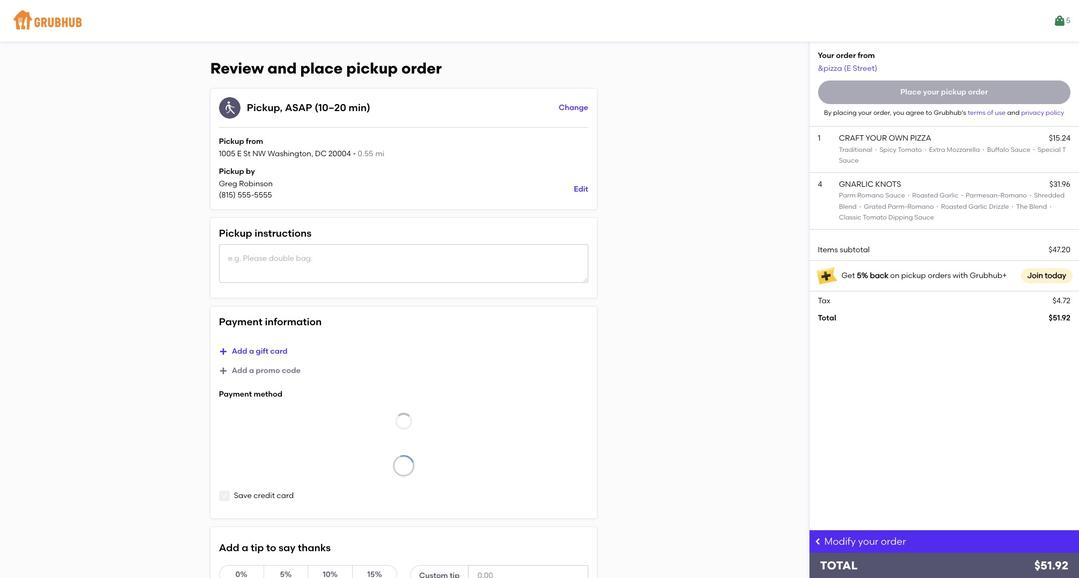 Task type: locate. For each thing, give the bounding box(es) containing it.
total down the modify
[[821, 559, 858, 573]]

1 vertical spatial from
[[246, 137, 263, 146]]

back
[[871, 271, 889, 280]]

svg image inside add a gift card button
[[219, 348, 228, 356]]

to right tip
[[266, 542, 276, 555]]

save credit card
[[234, 492, 294, 501]]

0 vertical spatial add
[[232, 347, 247, 356]]

the
[[1017, 203, 1029, 210]]

0 vertical spatial roasted
[[913, 192, 939, 200]]

pickup
[[219, 137, 244, 146], [219, 167, 244, 176], [219, 227, 252, 240]]

get
[[842, 271, 856, 280]]

from inside your order from &pizza (e street)
[[858, 51, 876, 60]]

tomato inside '∙ grated parm-romano ∙ roasted garlic drizzle ∙ the blend ∙ classic tomato dipping sauce'
[[863, 214, 888, 221]]

0 vertical spatial payment
[[219, 316, 263, 328]]

join
[[1028, 271, 1044, 280]]

a for tip
[[242, 542, 248, 555]]

a left promo
[[249, 366, 254, 376]]

, left asap
[[280, 101, 283, 114]]

svg image
[[219, 348, 228, 356], [814, 538, 823, 546]]

modify
[[825, 536, 857, 548]]

a left tip
[[242, 542, 248, 555]]

of
[[988, 109, 994, 117]]

pickup up the min)
[[347, 59, 398, 77]]

∙ down your
[[875, 146, 879, 153]]

1 vertical spatial svg image
[[814, 538, 823, 546]]

0 vertical spatial pickup
[[219, 137, 244, 146]]

0 horizontal spatial and
[[268, 59, 297, 77]]

garlic
[[940, 192, 959, 200], [969, 203, 988, 210]]

1 horizontal spatial roasted
[[942, 203, 968, 210]]

0 horizontal spatial tomato
[[863, 214, 888, 221]]

roasted down 'parm romano sauce ∙ roasted garlic ∙ parmesan-romano'
[[942, 203, 968, 210]]

(815)
[[219, 190, 236, 200]]

2 vertical spatial a
[[242, 542, 248, 555]]

0 horizontal spatial garlic
[[940, 192, 959, 200]]

total
[[819, 314, 837, 323], [821, 559, 858, 573]]

3 pickup from the top
[[219, 227, 252, 240]]

washington
[[268, 150, 312, 159]]

sauce down traditional
[[840, 157, 859, 164]]

5 button
[[1054, 11, 1071, 31]]

2 vertical spatial add
[[219, 542, 240, 555]]

romano
[[858, 192, 884, 200], [1001, 192, 1028, 200], [908, 203, 935, 210]]

parm romano sauce ∙ roasted garlic ∙ parmesan-romano
[[840, 192, 1028, 200]]

blend down shredded
[[1030, 203, 1048, 210]]

your for modify
[[859, 536, 879, 548]]

1 horizontal spatial blend
[[1030, 203, 1048, 210]]

card right gift
[[270, 347, 288, 356]]

total down tax
[[819, 314, 837, 323]]

pickup inside "pickup from 1005 e st nw washington , dc 20004 • 0.55 mi"
[[219, 137, 244, 146]]

pickup inside the pickup by greg robinson (815) 555-5555
[[219, 167, 244, 176]]

1 vertical spatial to
[[266, 542, 276, 555]]

pickup for pickup instructions
[[219, 227, 252, 240]]

nw
[[253, 150, 266, 159]]

Amount text field
[[469, 566, 589, 579]]

order
[[837, 51, 857, 60], [402, 59, 442, 77], [969, 87, 989, 97], [882, 536, 907, 548]]

pickup by greg robinson (815) 555-5555
[[219, 167, 273, 200]]

and right 'use'
[[1008, 109, 1020, 117]]

0 vertical spatial ,
[[280, 101, 283, 114]]

2 vertical spatial your
[[859, 536, 879, 548]]

add down add a gift card button in the left bottom of the page
[[232, 366, 247, 376]]

agree
[[906, 109, 925, 117]]

payment method
[[219, 390, 283, 399]]

∙
[[875, 146, 879, 153], [924, 146, 928, 153], [982, 146, 986, 153], [1031, 146, 1038, 153], [907, 192, 911, 200], [961, 192, 965, 200], [1028, 192, 1035, 200], [859, 203, 863, 210], [936, 203, 940, 210], [1011, 203, 1015, 210], [1049, 203, 1053, 210]]

your for place
[[924, 87, 940, 97]]

and left place
[[268, 59, 297, 77]]

1 horizontal spatial garlic
[[969, 203, 988, 210]]

pickup up grubhub's
[[942, 87, 967, 97]]

2 blend from the left
[[1030, 203, 1048, 210]]

1 vertical spatial a
[[249, 366, 254, 376]]

thanks
[[298, 542, 331, 555]]

2 pickup from the top
[[219, 167, 244, 176]]

1 horizontal spatial from
[[858, 51, 876, 60]]

from up "nw"
[[246, 137, 263, 146]]

pickup down (815)
[[219, 227, 252, 240]]

0 vertical spatial total
[[819, 314, 837, 323]]

1 payment from the top
[[219, 316, 263, 328]]

0 vertical spatial a
[[249, 347, 254, 356]]

classic
[[840, 214, 862, 221]]

st
[[243, 150, 251, 159]]

(10–20
[[315, 101, 346, 114]]

code
[[282, 366, 301, 376]]

shredded
[[1035, 192, 1065, 200]]

add for add a gift card
[[232, 347, 247, 356]]

change button
[[559, 98, 589, 118]]

get 5% back on pickup orders with grubhub+
[[842, 271, 1008, 280]]

∙ down shredded
[[1049, 203, 1053, 210]]

1 horizontal spatial ,
[[312, 150, 313, 159]]

drizzle
[[990, 203, 1010, 210]]

1 horizontal spatial tomato
[[899, 146, 923, 153]]

tax
[[819, 296, 831, 306]]

a for promo
[[249, 366, 254, 376]]

$31.96
[[1050, 180, 1071, 189]]

add a gift card
[[232, 347, 288, 356]]

garlic up '∙ grated parm-romano ∙ roasted garlic drizzle ∙ the blend ∙ classic tomato dipping sauce'
[[940, 192, 959, 200]]

pickup instructions
[[219, 227, 312, 240]]

1 blend from the left
[[840, 203, 857, 210]]

garlic down parmesan-
[[969, 203, 988, 210]]

a left gift
[[249, 347, 254, 356]]

romano down gnarlic knots
[[858, 192, 884, 200]]

0 vertical spatial your
[[924, 87, 940, 97]]

svg image left the modify
[[814, 538, 823, 546]]

payment information
[[219, 316, 322, 328]]

0 horizontal spatial roasted
[[913, 192, 939, 200]]

payment for payment
[[219, 390, 252, 399]]

blend down the parm at the right top of the page
[[840, 203, 857, 210]]

0 vertical spatial to
[[926, 109, 933, 117]]

dc
[[315, 150, 327, 159]]

order,
[[874, 109, 892, 117]]

0 vertical spatial card
[[270, 347, 288, 356]]

1 vertical spatial ,
[[312, 150, 313, 159]]

card right credit
[[277, 492, 294, 501]]

your left order, at the right of page
[[859, 109, 873, 117]]

add left gift
[[232, 347, 247, 356]]

items subtotal
[[819, 246, 870, 255]]

1 vertical spatial add
[[232, 366, 247, 376]]

instructions
[[255, 227, 312, 240]]

,
[[280, 101, 283, 114], [312, 150, 313, 159]]

by
[[825, 109, 832, 117]]

from inside "pickup from 1005 e st nw washington , dc 20004 • 0.55 mi"
[[246, 137, 263, 146]]

your inside button
[[924, 87, 940, 97]]

pickup up greg
[[219, 167, 244, 176]]

0 vertical spatial garlic
[[940, 192, 959, 200]]

payment up add a gift card button in the left bottom of the page
[[219, 316, 263, 328]]

2 payment from the top
[[219, 390, 252, 399]]

card inside button
[[270, 347, 288, 356]]

∙ up the
[[1028, 192, 1035, 200]]

1 vertical spatial total
[[821, 559, 858, 573]]

sauce down 'parm romano sauce ∙ roasted garlic ∙ parmesan-romano'
[[915, 214, 935, 221]]

pickup inside button
[[942, 87, 967, 97]]

your right place
[[924, 87, 940, 97]]

parmesan-
[[966, 192, 1001, 200]]

555-
[[238, 190, 254, 200]]

1 pickup from the top
[[219, 137, 244, 146]]

svg image left the add a gift card
[[219, 348, 228, 356]]

romano up the
[[1001, 192, 1028, 200]]

greg
[[219, 180, 237, 189]]

payment left method
[[219, 390, 252, 399]]

you
[[894, 109, 905, 117]]

subscription badge image
[[816, 265, 838, 287]]

$51.92
[[1050, 314, 1071, 323], [1035, 559, 1069, 573]]

a
[[249, 347, 254, 356], [249, 366, 254, 376], [242, 542, 248, 555]]

∙ up parm-
[[907, 192, 911, 200]]

shredded blend
[[840, 192, 1065, 210]]

blend inside shredded blend
[[840, 203, 857, 210]]

1 vertical spatial pickup
[[219, 167, 244, 176]]

your right the modify
[[859, 536, 879, 548]]

min)
[[349, 101, 371, 114]]

1 horizontal spatial romano
[[908, 203, 935, 210]]

∙ left the
[[1011, 203, 1015, 210]]

romano inside '∙ grated parm-romano ∙ roasted garlic drizzle ∙ the blend ∙ classic tomato dipping sauce'
[[908, 203, 935, 210]]

spicy
[[880, 146, 897, 153]]

2 horizontal spatial romano
[[1001, 192, 1028, 200]]

add
[[232, 347, 247, 356], [232, 366, 247, 376], [219, 542, 240, 555]]

0 horizontal spatial blend
[[840, 203, 857, 210]]

, left 'dc'
[[312, 150, 313, 159]]

placing
[[834, 109, 857, 117]]

payment
[[219, 316, 263, 328], [219, 390, 252, 399]]

5%
[[858, 271, 869, 280]]

0 vertical spatial from
[[858, 51, 876, 60]]

1 vertical spatial card
[[277, 492, 294, 501]]

tomato down pizza
[[899, 146, 923, 153]]

0 horizontal spatial ,
[[280, 101, 283, 114]]

0 horizontal spatial to
[[266, 542, 276, 555]]

sauce
[[1011, 146, 1031, 153], [840, 157, 859, 164], [886, 192, 906, 200], [915, 214, 935, 221]]

1 vertical spatial and
[[1008, 109, 1020, 117]]

1 horizontal spatial svg image
[[814, 538, 823, 546]]

1 vertical spatial tomato
[[863, 214, 888, 221]]

2 vertical spatial pickup
[[219, 227, 252, 240]]

0 horizontal spatial svg image
[[219, 348, 228, 356]]

∙ down 'parm romano sauce ∙ roasted garlic ∙ parmesan-romano'
[[936, 203, 940, 210]]

street)
[[853, 64, 878, 73]]

extra
[[930, 146, 946, 153]]

0 vertical spatial svg image
[[219, 348, 228, 356]]

1 vertical spatial garlic
[[969, 203, 988, 210]]

place
[[300, 59, 343, 77]]

orders
[[928, 271, 952, 280]]

∙ left parmesan-
[[961, 192, 965, 200]]

craft your own pizza
[[840, 134, 932, 143]]

policy
[[1046, 109, 1065, 117]]

from up street) on the right of page
[[858, 51, 876, 60]]

$47.20
[[1049, 246, 1071, 255]]

pickup up 1005
[[219, 137, 244, 146]]

pickup for pickup from 1005 e st nw washington , dc 20004 • 0.55 mi
[[219, 137, 244, 146]]

dipping
[[889, 214, 914, 221]]

1 vertical spatial roasted
[[942, 203, 968, 210]]

add a gift card button
[[219, 342, 288, 362]]

garlic inside '∙ grated parm-romano ∙ roasted garlic drizzle ∙ the blend ∙ classic tomato dipping sauce'
[[969, 203, 988, 210]]

romano down 'parm romano sauce ∙ roasted garlic ∙ parmesan-romano'
[[908, 203, 935, 210]]

pickup for pickup by greg robinson (815) 555-5555
[[219, 167, 244, 176]]

add left tip
[[219, 542, 240, 555]]

grubhub's
[[934, 109, 967, 117]]

own
[[889, 134, 909, 143]]

to right agree
[[926, 109, 933, 117]]

tomato down grated
[[863, 214, 888, 221]]

0 horizontal spatial from
[[246, 137, 263, 146]]

roasted up '∙ grated parm-romano ∙ roasted garlic drizzle ∙ the blend ∙ classic tomato dipping sauce'
[[913, 192, 939, 200]]

1 vertical spatial payment
[[219, 390, 252, 399]]



Task type: vqa. For each thing, say whether or not it's contained in the screenshot.
the topmost CREMA
no



Task type: describe. For each thing, give the bounding box(es) containing it.
pizza
[[911, 134, 932, 143]]

tip
[[251, 542, 264, 555]]

asap
[[285, 101, 312, 114]]

parm-
[[888, 203, 908, 210]]

pickup from 1005 e st nw washington , dc 20004 • 0.55 mi
[[219, 137, 385, 159]]

1 vertical spatial your
[[859, 109, 873, 117]]

your order from &pizza (e street)
[[819, 51, 878, 73]]

gift
[[256, 347, 269, 356]]

svg image
[[221, 493, 228, 500]]

subtotal
[[840, 246, 870, 255]]

Pickup instructions text field
[[219, 245, 589, 283]]

order inside place your pickup order button
[[969, 87, 989, 97]]

sauce up parm-
[[886, 192, 906, 200]]

0 vertical spatial and
[[268, 59, 297, 77]]

1
[[819, 134, 821, 143]]

$15.24
[[1050, 134, 1071, 143]]

use
[[996, 109, 1006, 117]]

on
[[891, 271, 900, 280]]

by placing your order, you agree to grubhub's terms of use and privacy policy
[[825, 109, 1065, 117]]

svg image for modify your order
[[814, 538, 823, 546]]

your
[[866, 134, 888, 143]]

•
[[353, 150, 356, 159]]

order inside your order from &pizza (e street)
[[837, 51, 857, 60]]

4
[[819, 180, 823, 189]]

&pizza
[[819, 64, 843, 73]]

0 horizontal spatial romano
[[858, 192, 884, 200]]

add a promo code button
[[219, 362, 301, 381]]

method
[[254, 390, 283, 399]]

sauce inside special t sauce
[[840, 157, 859, 164]]

pickup , asap (10–20 min)
[[247, 101, 371, 114]]

0 vertical spatial $51.92
[[1050, 314, 1071, 323]]

edit
[[574, 185, 589, 194]]

pickup right on
[[902, 271, 927, 280]]

t
[[1063, 146, 1067, 153]]

privacy policy link
[[1022, 109, 1065, 117]]

sauce inside '∙ grated parm-romano ∙ roasted garlic drizzle ∙ the blend ∙ classic tomato dipping sauce'
[[915, 214, 935, 221]]

say
[[279, 542, 296, 555]]

add a promo code
[[232, 366, 301, 376]]

edit button
[[574, 180, 589, 200]]

1 horizontal spatial and
[[1008, 109, 1020, 117]]

&pizza (e street) link
[[819, 64, 878, 73]]

pickup icon image
[[219, 97, 241, 119]]

pickup right the "pickup icon" at the top left of the page
[[247, 101, 280, 114]]

save
[[234, 492, 252, 501]]

grated
[[864, 203, 887, 210]]

add for add a tip to say thanks
[[219, 542, 240, 555]]

a for gift
[[249, 347, 254, 356]]

modify your order
[[825, 536, 907, 548]]

, inside "pickup from 1005 e st nw washington , dc 20004 • 0.55 mi"
[[312, 150, 313, 159]]

0 vertical spatial tomato
[[899, 146, 923, 153]]

by
[[246, 167, 255, 176]]

knots
[[876, 180, 902, 189]]

5555
[[254, 190, 272, 200]]

5
[[1067, 16, 1071, 25]]

join today
[[1028, 271, 1067, 280]]

items
[[819, 246, 839, 255]]

your
[[819, 51, 835, 60]]

blend inside '∙ grated parm-romano ∙ roasted garlic drizzle ∙ the blend ∙ classic tomato dipping sauce'
[[1030, 203, 1048, 210]]

gnarlic knots
[[840, 180, 902, 189]]

review
[[210, 59, 264, 77]]

svg image for add a gift card
[[219, 348, 228, 356]]

craft
[[840, 134, 865, 143]]

∙ left grated
[[859, 203, 863, 210]]

promo
[[256, 366, 280, 376]]

buffalo
[[988, 146, 1010, 153]]

sauce right buffalo
[[1011, 146, 1031, 153]]

(e
[[845, 64, 852, 73]]

add for add a promo code
[[232, 366, 247, 376]]

main navigation navigation
[[0, 0, 1080, 42]]

with
[[953, 271, 969, 280]]

mozzarella
[[947, 146, 981, 153]]

place
[[901, 87, 922, 97]]

add a tip to say thanks
[[219, 542, 331, 555]]

robinson
[[239, 180, 273, 189]]

terms
[[968, 109, 986, 117]]

∙ grated parm-romano ∙ roasted garlic drizzle ∙ the blend ∙ classic tomato dipping sauce
[[840, 203, 1053, 221]]

1 horizontal spatial to
[[926, 109, 933, 117]]

∙ left extra
[[924, 146, 928, 153]]

today
[[1046, 271, 1067, 280]]

special
[[1038, 146, 1062, 153]]

information
[[265, 316, 322, 328]]

∙ left buffalo
[[982, 146, 986, 153]]

1 vertical spatial $51.92
[[1035, 559, 1069, 573]]

∙ left the t
[[1031, 146, 1038, 153]]

roasted inside '∙ grated parm-romano ∙ roasted garlic drizzle ∙ the blend ∙ classic tomato dipping sauce'
[[942, 203, 968, 210]]

mi
[[376, 150, 385, 159]]

0.55
[[358, 150, 373, 159]]

payment for review
[[219, 316, 263, 328]]

place your pickup order
[[901, 87, 989, 97]]

privacy
[[1022, 109, 1045, 117]]

review and place pickup order
[[210, 59, 442, 77]]

credit
[[254, 492, 275, 501]]

place your pickup order button
[[819, 81, 1071, 104]]

1005
[[219, 150, 235, 159]]



